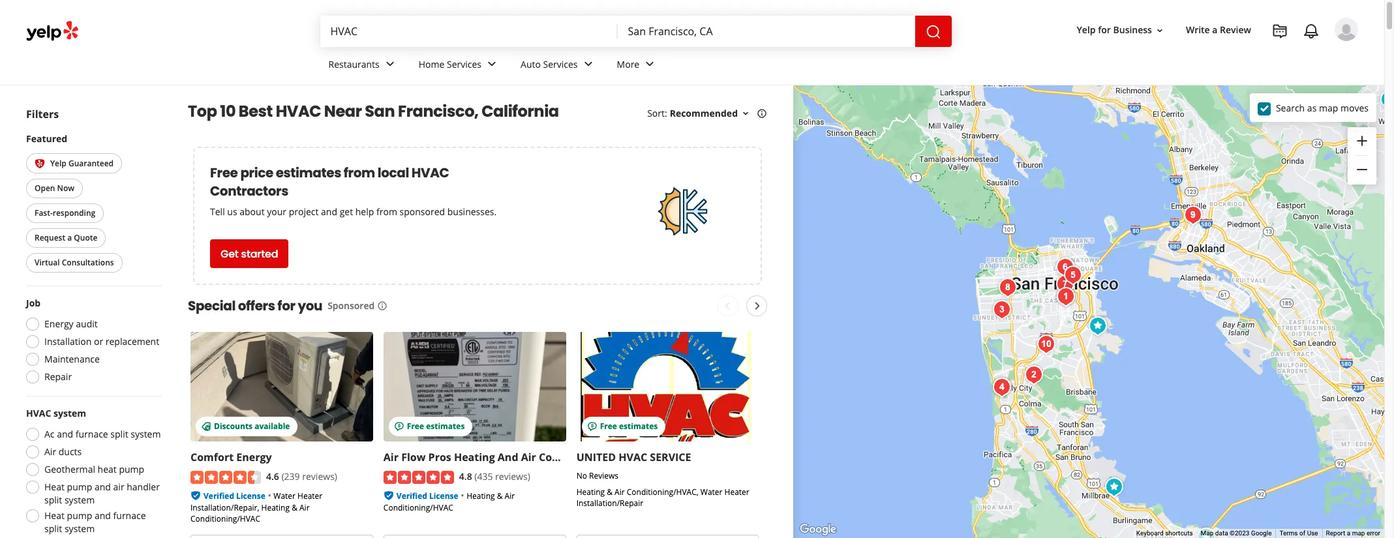 Task type: locate. For each thing, give the bounding box(es) containing it.
from right the help
[[377, 206, 397, 218]]

verified license down "4.8 star rating" image
[[397, 491, 459, 502]]

featured
[[26, 133, 67, 145]]

24 chevron down v2 image for auto services
[[581, 56, 596, 72]]

1 verified from the left
[[204, 491, 234, 502]]

yelp left business
[[1077, 24, 1096, 36]]

heating down 4.6 on the bottom of page
[[261, 503, 290, 514]]

1 horizontal spatial water
[[701, 487, 723, 498]]

us
[[227, 206, 237, 218]]

1 vertical spatial energy
[[236, 450, 272, 465]]

1 horizontal spatial map
[[1353, 530, 1366, 537]]

1 option group from the top
[[22, 297, 162, 388]]

0 horizontal spatial water
[[274, 491, 296, 502]]

pump up handler
[[119, 464, 144, 476]]

split
[[111, 428, 128, 441], [44, 494, 62, 507], [44, 523, 62, 536]]

1 free estimates link from the left
[[384, 332, 566, 442]]

0 vertical spatial pump
[[119, 464, 144, 476]]

1 horizontal spatial free estimates link
[[577, 332, 759, 442]]

a right write
[[1213, 24, 1218, 36]]

& down (239
[[292, 503, 298, 514]]

1 vertical spatial option group
[[22, 408, 162, 539]]

0 horizontal spatial &
[[292, 503, 298, 514]]

& down reviews
[[607, 487, 613, 498]]

0 vertical spatial a
[[1213, 24, 1218, 36]]

verified license button up the installation/repair,
[[204, 490, 266, 502]]

estimates for united hvac service
[[619, 421, 658, 432]]

free estimates for united hvac service
[[600, 421, 658, 432]]

air ducts
[[44, 446, 82, 458]]

2 free estimates from the left
[[600, 421, 658, 432]]

1 horizontal spatial yelp
[[1077, 24, 1096, 36]]

0 vertical spatial heat
[[44, 481, 65, 494]]

a inside 'link'
[[1213, 24, 1218, 36]]

reviews) right (239
[[302, 471, 337, 483]]

0 horizontal spatial yelp
[[50, 158, 66, 169]]

24 chevron down v2 image right auto services
[[581, 56, 596, 72]]

a for write
[[1213, 24, 1218, 36]]

and down heat pump and air handler split system at the bottom
[[95, 510, 111, 522]]

no
[[577, 471, 587, 482]]

system
[[54, 408, 86, 420], [131, 428, 161, 441], [65, 494, 95, 507], [65, 523, 95, 536]]

0 horizontal spatial 24 chevron down v2 image
[[484, 56, 500, 72]]

heat for split
[[44, 481, 65, 494]]

2 services from the left
[[543, 58, 578, 70]]

air inside water heater installation/repair, heating & air conditioning/hvac
[[300, 503, 310, 514]]

24 chevron down v2 image right restaurants
[[382, 56, 398, 72]]

hvac right best
[[276, 101, 321, 122]]

1 horizontal spatial free estimates
[[600, 421, 658, 432]]

discounts available
[[214, 421, 290, 432]]

and left get
[[321, 206, 337, 218]]

heat pump and furnace split system
[[44, 510, 146, 536]]

4.6 star rating image
[[191, 472, 261, 485]]

1 horizontal spatial for
[[1099, 24, 1112, 36]]

service
[[650, 450, 692, 465]]

1 license from the left
[[236, 491, 266, 502]]

0 horizontal spatial free estimates link
[[384, 332, 566, 442]]

2 horizontal spatial free
[[600, 421, 617, 432]]

& down 4.8 (435 reviews)
[[497, 491, 503, 502]]

zoom in image
[[1355, 133, 1371, 149]]

1 24 chevron down v2 image from the left
[[484, 56, 500, 72]]

free
[[210, 164, 238, 182], [407, 421, 424, 432], [600, 421, 617, 432]]

4.8
[[459, 471, 472, 483]]

zoom out image
[[1355, 162, 1371, 178]]

heat pump and air handler split system
[[44, 481, 160, 507]]

energy up 4.6 on the bottom of page
[[236, 450, 272, 465]]

filters
[[26, 107, 59, 121]]

2 16 free estimates v2 image from the left
[[587, 422, 598, 432]]

responding
[[53, 208, 95, 219]]

1 free estimates from the left
[[407, 421, 465, 432]]

air flow pros heating and air conditioning image
[[1054, 284, 1080, 310]]

1 16 free estimates v2 image from the left
[[394, 422, 405, 432]]

hvac inside option group
[[26, 408, 51, 420]]

air down reviews
[[615, 487, 625, 498]]

help
[[356, 206, 374, 218]]

1 verified license button from the left
[[204, 490, 266, 502]]

request
[[35, 233, 65, 244]]

estimates up united hvac service link
[[619, 421, 658, 432]]

for left business
[[1099, 24, 1112, 36]]

system inside heat pump and air handler split system
[[65, 494, 95, 507]]

yelp right 16 yelp guaranteed v2 image
[[50, 158, 66, 169]]

2 heat from the top
[[44, 510, 65, 522]]

2 license from the left
[[429, 491, 459, 502]]

next hvac & appliance repair image
[[1061, 262, 1087, 289]]

discounts
[[214, 421, 253, 432]]

energy
[[44, 318, 74, 331], [236, 450, 272, 465]]

air flow pros heating and air conditioning link
[[384, 450, 606, 465]]

hvac right united
[[619, 450, 648, 465]]

furnace down air
[[113, 510, 146, 522]]

1 verified license from the left
[[204, 491, 266, 502]]

2 vertical spatial a
[[1348, 530, 1351, 537]]

2 horizontal spatial a
[[1348, 530, 1351, 537]]

2 option group from the top
[[22, 408, 162, 539]]

map left the error
[[1353, 530, 1366, 537]]

2 verified license button from the left
[[397, 490, 459, 502]]

0 horizontal spatial license
[[236, 491, 266, 502]]

a plus quality hvac image
[[990, 375, 1016, 401], [990, 375, 1016, 401]]

virtual consultations button
[[26, 254, 122, 273]]

1 vertical spatial a
[[67, 233, 72, 244]]

a
[[1213, 24, 1218, 36], [67, 233, 72, 244], [1348, 530, 1351, 537]]

split down heat pump and air handler split system at the bottom
[[44, 523, 62, 536]]

None search field
[[320, 16, 955, 47]]

united hvac service image
[[1377, 87, 1395, 113]]

1 reviews) from the left
[[302, 471, 337, 483]]

Near text field
[[628, 24, 905, 39]]

verified for air
[[397, 491, 427, 502]]

map
[[1320, 102, 1339, 114], [1353, 530, 1366, 537]]

split down geothermal
[[44, 494, 62, 507]]

0 horizontal spatial 24 chevron down v2 image
[[382, 56, 398, 72]]

0 horizontal spatial a
[[67, 233, 72, 244]]

verified license button down "4.8 star rating" image
[[397, 490, 459, 502]]

air
[[113, 481, 124, 494]]

split inside heat pump and furnace split system
[[44, 523, 62, 536]]

24 chevron down v2 image left auto
[[484, 56, 500, 72]]

request a quote button
[[26, 229, 106, 248]]

offers
[[238, 297, 275, 315]]

terms
[[1280, 530, 1299, 537]]

heating inside heating & air conditioning/hvac
[[467, 491, 495, 502]]

1 vertical spatial yelp
[[50, 158, 66, 169]]

heat for system
[[44, 510, 65, 522]]

16 free estimates v2 image for united hvac service
[[587, 422, 598, 432]]

0 horizontal spatial none field
[[331, 24, 607, 39]]

map region
[[636, 18, 1395, 539]]

heater inside united hvac service no reviews heating & air conditioning/hvac, water heater installation/repair
[[725, 487, 750, 498]]

and
[[498, 450, 519, 465]]

reviews) for flow
[[495, 471, 531, 483]]

0 vertical spatial map
[[1320, 102, 1339, 114]]

conditioning/hvac down "4.8 star rating" image
[[384, 503, 454, 514]]

0 horizontal spatial free
[[210, 164, 238, 182]]

yelp guaranteed
[[50, 158, 114, 169]]

1 horizontal spatial 24 chevron down v2 image
[[642, 56, 658, 72]]

0 horizontal spatial 16 free estimates v2 image
[[394, 422, 405, 432]]

1 horizontal spatial verified
[[397, 491, 427, 502]]

free for united hvac service
[[600, 421, 617, 432]]

2 vertical spatial split
[[44, 523, 62, 536]]

energy audit
[[44, 318, 98, 331]]

next image
[[750, 298, 766, 314]]

1 horizontal spatial 24 chevron down v2 image
[[581, 56, 596, 72]]

2 horizontal spatial estimates
[[619, 421, 658, 432]]

1 horizontal spatial furnace
[[113, 510, 146, 522]]

2 horizontal spatial &
[[607, 487, 613, 498]]

1 none field from the left
[[331, 24, 607, 39]]

pump down geothermal
[[67, 481, 92, 494]]

system down heat pump and air handler split system at the bottom
[[65, 523, 95, 536]]

conditioning/hvac,
[[627, 487, 699, 498]]

verified license up the installation/repair,
[[204, 491, 266, 502]]

air flow pros heating and air conditioning
[[384, 450, 606, 465]]

4.8 (435 reviews)
[[459, 471, 531, 483]]

yelp inside user actions element
[[1077, 24, 1096, 36]]

2 24 chevron down v2 image from the left
[[642, 56, 658, 72]]

16 free estimates v2 image up united
[[587, 422, 598, 432]]

furnace up ducts
[[76, 428, 108, 441]]

hvac inside free price estimates from local hvac contractors tell us about your project and get help from sponsored businesses.
[[412, 164, 449, 182]]

1 horizontal spatial estimates
[[426, 421, 465, 432]]

1 horizontal spatial license
[[429, 491, 459, 502]]

0 horizontal spatial verified license
[[204, 491, 266, 502]]

from left "local"
[[344, 164, 375, 182]]

get started button
[[210, 240, 289, 268]]

1 horizontal spatial none field
[[628, 24, 905, 39]]

more
[[617, 58, 640, 70]]

consultations
[[62, 257, 114, 269]]

1 horizontal spatial reviews)
[[495, 471, 531, 483]]

1 vertical spatial from
[[377, 206, 397, 218]]

0 horizontal spatial verified license button
[[204, 490, 266, 502]]

1 horizontal spatial 16 free estimates v2 image
[[587, 422, 598, 432]]

yelp for yelp guaranteed
[[50, 158, 66, 169]]

2 free estimates link from the left
[[577, 332, 759, 442]]

notifications image
[[1304, 23, 1320, 39]]

heating down no
[[577, 487, 605, 498]]

24 chevron down v2 image inside home services link
[[484, 56, 500, 72]]

2 24 chevron down v2 image from the left
[[581, 56, 596, 72]]

conditioning/hvac down 16 verified v2 image
[[191, 514, 260, 525]]

16 free estimates v2 image up flow
[[394, 422, 405, 432]]

pump
[[119, 464, 144, 476], [67, 481, 92, 494], [67, 510, 92, 522]]

verified license for flow
[[397, 491, 459, 502]]

heater inside water heater installation/repair, heating & air conditioning/hvac
[[298, 491, 323, 502]]

services right auto
[[543, 58, 578, 70]]

0 horizontal spatial energy
[[44, 318, 74, 331]]

2 verified license from the left
[[397, 491, 459, 502]]

24 chevron down v2 image
[[484, 56, 500, 72], [581, 56, 596, 72]]

free up flow
[[407, 421, 424, 432]]

0 horizontal spatial free estimates
[[407, 421, 465, 432]]

yelp inside the featured 'group'
[[50, 158, 66, 169]]

pump inside heat pump and furnace split system
[[67, 510, 92, 522]]

24 chevron down v2 image inside restaurants link
[[382, 56, 398, 72]]

recommended button
[[670, 107, 751, 119]]

nur hvac image
[[1194, 525, 1220, 539]]

air down 4.8 (435 reviews)
[[505, 491, 515, 502]]

0 horizontal spatial reviews)
[[302, 471, 337, 483]]

option group
[[22, 297, 162, 388], [22, 408, 162, 539]]

a for request
[[67, 233, 72, 244]]

comfort
[[191, 450, 234, 465]]

1 services from the left
[[447, 58, 482, 70]]

services for home services
[[447, 58, 482, 70]]

of
[[1300, 530, 1306, 537]]

1 horizontal spatial verified license button
[[397, 490, 459, 502]]

water right "conditioning/hvac,"
[[701, 487, 723, 498]]

furnace
[[76, 428, 108, 441], [113, 510, 146, 522]]

24 chevron down v2 image
[[382, 56, 398, 72], [642, 56, 658, 72]]

1 horizontal spatial services
[[543, 58, 578, 70]]

free estimates up pros
[[407, 421, 465, 432]]

request a quote
[[35, 233, 98, 244]]

None field
[[331, 24, 607, 39], [628, 24, 905, 39]]

top 10 best hvac near san francisco, california
[[188, 101, 559, 122]]

flow
[[402, 450, 426, 465]]

guaranteed
[[69, 158, 114, 169]]

heater
[[725, 487, 750, 498], [298, 491, 323, 502]]

and right ac
[[57, 428, 73, 441]]

16 info v2 image
[[757, 108, 768, 119]]

1 horizontal spatial a
[[1213, 24, 1218, 36]]

heat inside heat pump and air handler split system
[[44, 481, 65, 494]]

heating up 4.8
[[454, 450, 495, 465]]

energy inside option group
[[44, 318, 74, 331]]

1 vertical spatial map
[[1353, 530, 1366, 537]]

verified up the installation/repair,
[[204, 491, 234, 502]]

a right report
[[1348, 530, 1351, 537]]

estimates up project
[[276, 164, 341, 182]]

4.6
[[266, 471, 279, 483]]

0 vertical spatial yelp
[[1077, 24, 1096, 36]]

and inside heat pump and furnace split system
[[95, 510, 111, 522]]

1 vertical spatial split
[[44, 494, 62, 507]]

businesses.
[[448, 206, 497, 218]]

map data ©2023 google
[[1201, 530, 1272, 537]]

1 horizontal spatial &
[[497, 491, 503, 502]]

san francisco heating and cooling image
[[1022, 362, 1048, 388]]

water inside water heater installation/repair, heating & air conditioning/hvac
[[274, 491, 296, 502]]

apollo heating & ventilating image
[[1034, 332, 1060, 358]]

conditioning
[[539, 450, 606, 465]]

water down (239
[[274, 491, 296, 502]]

get
[[340, 206, 353, 218]]

map right as at right top
[[1320, 102, 1339, 114]]

a left quote
[[67, 233, 72, 244]]

1 horizontal spatial verified license
[[397, 491, 459, 502]]

and
[[321, 206, 337, 218], [57, 428, 73, 441], [95, 481, 111, 494], [95, 510, 111, 522]]

hvac up ac
[[26, 408, 51, 420]]

heat inside heat pump and furnace split system
[[44, 510, 65, 522]]

atlas heating image
[[1181, 202, 1207, 228]]

air left flow
[[384, 450, 399, 465]]

water heater installation/repair, heating & air conditioning/hvac
[[191, 491, 323, 525]]

pump down heat pump and air handler split system at the bottom
[[67, 510, 92, 522]]

from
[[344, 164, 375, 182], [377, 206, 397, 218]]

installation/repair
[[577, 498, 644, 509]]

free estimates up united hvac service link
[[600, 421, 658, 432]]

none field 'near'
[[628, 24, 905, 39]]

verified license button for energy
[[204, 490, 266, 502]]

1 24 chevron down v2 image from the left
[[382, 56, 398, 72]]

2 verified from the left
[[397, 491, 427, 502]]

free left price
[[210, 164, 238, 182]]

system up heat pump and furnace split system at the bottom
[[65, 494, 95, 507]]

energy up installation
[[44, 318, 74, 331]]

reviews) down and
[[495, 471, 531, 483]]

geothermal
[[44, 464, 95, 476]]

a inside button
[[67, 233, 72, 244]]

heating down (435 at left
[[467, 491, 495, 502]]

as
[[1308, 102, 1317, 114]]

previous image
[[720, 298, 736, 314]]

free price estimates from local hvac contractors image
[[649, 179, 714, 244]]

1 vertical spatial for
[[278, 297, 295, 315]]

review
[[1221, 24, 1252, 36]]

available
[[255, 421, 290, 432]]

0 vertical spatial for
[[1099, 24, 1112, 36]]

write
[[1187, 24, 1211, 36]]

free estimates link
[[384, 332, 566, 442], [577, 332, 759, 442]]

reviews) for energy
[[302, 471, 337, 483]]

24 chevron down v2 image right more
[[642, 56, 658, 72]]

services
[[447, 58, 482, 70], [543, 58, 578, 70]]

for left you
[[278, 297, 295, 315]]

group
[[1349, 127, 1377, 185]]

hvac right "local"
[[412, 164, 449, 182]]

home
[[419, 58, 445, 70]]

free estimates
[[407, 421, 465, 432], [600, 421, 658, 432]]

2 reviews) from the left
[[495, 471, 531, 483]]

0 horizontal spatial verified
[[204, 491, 234, 502]]

license up the installation/repair,
[[236, 491, 266, 502]]

and left air
[[95, 481, 111, 494]]

0 horizontal spatial estimates
[[276, 164, 341, 182]]

24 chevron down v2 image for more
[[642, 56, 658, 72]]

1 vertical spatial heat
[[44, 510, 65, 522]]

search
[[1277, 102, 1306, 114]]

ortiz heating & air conditioning image
[[1102, 475, 1128, 501]]

same day air conditioning & heating image
[[1053, 272, 1079, 298]]

0 horizontal spatial heater
[[298, 491, 323, 502]]

split up heat
[[111, 428, 128, 441]]

2 none field from the left
[[628, 24, 905, 39]]

free inside free price estimates from local hvac contractors tell us about your project and get help from sponsored businesses.
[[210, 164, 238, 182]]

0 vertical spatial option group
[[22, 297, 162, 388]]

1 horizontal spatial conditioning/hvac
[[384, 503, 454, 514]]

1 heat from the top
[[44, 481, 65, 494]]

0 vertical spatial from
[[344, 164, 375, 182]]

24 chevron down v2 image inside auto services link
[[581, 56, 596, 72]]

near
[[324, 101, 362, 122]]

air down 4.6 (239 reviews)
[[300, 503, 310, 514]]

0 horizontal spatial conditioning/hvac
[[191, 514, 260, 525]]

quote
[[74, 233, 98, 244]]

services right home
[[447, 58, 482, 70]]

conditioning/hvac inside water heater installation/repair, heating & air conditioning/hvac
[[191, 514, 260, 525]]

verified down "4.8 star rating" image
[[397, 491, 427, 502]]

estimates up pros
[[426, 421, 465, 432]]

1 horizontal spatial from
[[377, 206, 397, 218]]

license down "4.8 star rating" image
[[429, 491, 459, 502]]

project
[[289, 206, 319, 218]]

air down ac
[[44, 446, 56, 458]]

1 horizontal spatial heater
[[725, 487, 750, 498]]

1 vertical spatial furnace
[[113, 510, 146, 522]]

16 discount available v2 image
[[201, 422, 211, 432]]

24 chevron down v2 image inside more link
[[642, 56, 658, 72]]

free up united
[[600, 421, 617, 432]]

16 free estimates v2 image
[[394, 422, 405, 432], [587, 422, 598, 432]]

home services
[[419, 58, 482, 70]]

2 vertical spatial pump
[[67, 510, 92, 522]]

0 horizontal spatial services
[[447, 58, 482, 70]]

0 horizontal spatial furnace
[[76, 428, 108, 441]]

pump inside heat pump and air handler split system
[[67, 481, 92, 494]]

1 vertical spatial pump
[[67, 481, 92, 494]]

0 vertical spatial energy
[[44, 318, 74, 331]]

0 horizontal spatial map
[[1320, 102, 1339, 114]]

1 horizontal spatial free
[[407, 421, 424, 432]]



Task type: vqa. For each thing, say whether or not it's contained in the screenshot.
the topmost 24 clock v2 image
no



Task type: describe. For each thing, give the bounding box(es) containing it.
free for air flow pros heating and air conditioning
[[407, 421, 424, 432]]

system inside heat pump and furnace split system
[[65, 523, 95, 536]]

auto services
[[521, 58, 578, 70]]

10
[[220, 101, 236, 122]]

ac and furnace split system
[[44, 428, 161, 441]]

keyboard
[[1137, 530, 1164, 537]]

4.6 (239 reviews)
[[266, 471, 337, 483]]

©2023
[[1230, 530, 1250, 537]]

contractors
[[210, 182, 289, 200]]

24 chevron down v2 image for home services
[[484, 56, 500, 72]]

map for error
[[1353, 530, 1366, 537]]

get started
[[221, 246, 278, 261]]

free estimates for air flow pros heating and air conditioning
[[407, 421, 465, 432]]

search image
[[926, 24, 942, 40]]

you
[[298, 297, 323, 315]]

error
[[1367, 530, 1381, 537]]

your
[[267, 206, 287, 218]]

use
[[1308, 530, 1319, 537]]

maintenance
[[44, 353, 100, 366]]

free estimates link for air flow pros heating and air conditioning
[[384, 332, 566, 442]]

yelp guaranteed button
[[26, 153, 122, 174]]

moves
[[1341, 102, 1369, 114]]

0 horizontal spatial from
[[344, 164, 375, 182]]

& inside heating & air conditioning/hvac
[[497, 491, 503, 502]]

auto services link
[[510, 47, 607, 85]]

dennis's heating & cooling image
[[1086, 313, 1112, 339]]

pump for split
[[67, 510, 92, 522]]

0 horizontal spatial for
[[278, 297, 295, 315]]

free estimates link for united hvac service
[[577, 332, 759, 442]]

replacement
[[106, 336, 159, 348]]

top
[[188, 101, 217, 122]]

fast-responding button
[[26, 204, 104, 224]]

16 chevron down v2 image
[[1155, 25, 1166, 36]]

restaurants
[[329, 58, 380, 70]]

verified license button for flow
[[397, 490, 459, 502]]

and inside heat pump and air handler split system
[[95, 481, 111, 494]]

about
[[240, 206, 265, 218]]

san
[[365, 101, 395, 122]]

restaurants link
[[318, 47, 408, 85]]

data
[[1216, 530, 1229, 537]]

comfort energy link
[[191, 450, 272, 465]]

report a map error
[[1327, 530, 1381, 537]]

google image
[[797, 522, 840, 539]]

open now button
[[26, 179, 83, 199]]

started
[[241, 246, 278, 261]]

geothermal heat pump
[[44, 464, 144, 476]]

terms of use
[[1280, 530, 1319, 537]]

air inside heating & air conditioning/hvac
[[505, 491, 515, 502]]

split inside heat pump and air handler split system
[[44, 494, 62, 507]]

hvac system
[[26, 408, 86, 420]]

verified license for energy
[[204, 491, 266, 502]]

breathable image
[[1053, 255, 1079, 281]]

projects image
[[1273, 23, 1289, 39]]

air right and
[[521, 450, 536, 465]]

16 yelp guaranteed v2 image
[[35, 159, 45, 169]]

installation/repair,
[[191, 503, 259, 514]]

map
[[1201, 530, 1214, 537]]

or
[[94, 336, 103, 348]]

Find text field
[[331, 24, 607, 39]]

featured group
[[23, 133, 162, 276]]

a for report
[[1348, 530, 1351, 537]]

& inside united hvac service no reviews heating & air conditioning/hvac, water heater installation/repair
[[607, 487, 613, 498]]

virtual consultations
[[35, 257, 114, 269]]

open
[[35, 183, 55, 194]]

virtual
[[35, 257, 60, 269]]

ocean air heating image
[[990, 297, 1016, 323]]

verified for comfort
[[204, 491, 234, 502]]

search as map moves
[[1277, 102, 1369, 114]]

option group containing hvac system
[[22, 408, 162, 539]]

local
[[378, 164, 409, 182]]

16 chevron down v2 image
[[741, 108, 751, 119]]

write a review link
[[1181, 19, 1257, 42]]

user actions element
[[1067, 16, 1377, 97]]

option group containing job
[[22, 297, 162, 388]]

more link
[[607, 47, 669, 85]]

0 vertical spatial furnace
[[76, 428, 108, 441]]

16 free estimates v2 image for air flow pros heating and air conditioning
[[394, 422, 405, 432]]

business
[[1114, 24, 1153, 36]]

discounts available link
[[191, 332, 373, 442]]

keyboard shortcuts
[[1137, 530, 1194, 537]]

yelp for business button
[[1072, 19, 1171, 42]]

and inside free price estimates from local hvac contractors tell us about your project and get help from sponsored businesses.
[[321, 206, 337, 218]]

free price estimates from local hvac contractors tell us about your project and get help from sponsored businesses.
[[210, 164, 497, 218]]

yelp for yelp for business
[[1077, 24, 1096, 36]]

installation
[[44, 336, 92, 348]]

furnace inside heat pump and furnace split system
[[113, 510, 146, 522]]

special offers for you
[[188, 297, 323, 315]]

best
[[239, 101, 273, 122]]

reviews
[[589, 471, 619, 482]]

ac
[[44, 428, 55, 441]]

air inside united hvac service no reviews heating & air conditioning/hvac, water heater installation/repair
[[615, 487, 625, 498]]

keyboard shortcuts button
[[1137, 529, 1194, 539]]

report
[[1327, 530, 1346, 537]]

home services link
[[408, 47, 510, 85]]

shortcuts
[[1166, 530, 1194, 537]]

conditioning/hvac inside heating & air conditioning/hvac
[[384, 503, 454, 514]]

none field 'find'
[[331, 24, 607, 39]]

united
[[577, 450, 616, 465]]

fast-responding
[[35, 208, 95, 219]]

francisco,
[[398, 101, 479, 122]]

now
[[57, 183, 74, 194]]

& inside water heater installation/repair, heating & air conditioning/hvac
[[292, 503, 298, 514]]

ducts
[[59, 446, 82, 458]]

heating inside water heater installation/repair, heating & air conditioning/hvac
[[261, 503, 290, 514]]

heating inside united hvac service no reviews heating & air conditioning/hvac, water heater installation/repair
[[577, 487, 605, 498]]

get
[[221, 246, 239, 261]]

special
[[188, 297, 236, 315]]

heat
[[98, 464, 117, 476]]

for inside button
[[1099, 24, 1112, 36]]

estimates for air flow pros heating and air conditioning
[[426, 421, 465, 432]]

audit
[[76, 318, 98, 331]]

1 horizontal spatial energy
[[236, 450, 272, 465]]

24 chevron down v2 image for restaurants
[[382, 56, 398, 72]]

16 info v2 image
[[377, 301, 388, 311]]

16 verified v2 image
[[191, 491, 201, 501]]

price
[[240, 164, 273, 182]]

air inside option group
[[44, 446, 56, 458]]

heating & air conditioning/hvac
[[384, 491, 515, 514]]

license for energy
[[236, 491, 266, 502]]

0 vertical spatial split
[[111, 428, 128, 441]]

license for flow
[[429, 491, 459, 502]]

sponsored
[[328, 300, 375, 312]]

nolan p. image
[[1336, 18, 1359, 41]]

comfort energy
[[191, 450, 272, 465]]

pump for handler
[[67, 481, 92, 494]]

system up ac
[[54, 408, 86, 420]]

hvac inside united hvac service no reviews heating & air conditioning/hvac, water heater installation/repair
[[619, 450, 648, 465]]

water inside united hvac service no reviews heating & air conditioning/hvac, water heater installation/repair
[[701, 487, 723, 498]]

estimates inside free price estimates from local hvac contractors tell us about your project and get help from sponsored businesses.
[[276, 164, 341, 182]]

4.8 star rating image
[[384, 472, 454, 485]]

system up handler
[[131, 428, 161, 441]]

google
[[1252, 530, 1272, 537]]

air flow pros heating and air conditioning image
[[1054, 284, 1080, 310]]

united hvac service no reviews heating & air conditioning/hvac, water heater installation/repair
[[577, 450, 750, 509]]

map for moves
[[1320, 102, 1339, 114]]

handler
[[127, 481, 160, 494]]

yelp for business
[[1077, 24, 1153, 36]]

16 verified v2 image
[[384, 491, 394, 501]]

tell
[[210, 206, 225, 218]]

building efficiency image
[[995, 275, 1022, 301]]

pros
[[429, 450, 452, 465]]

business categories element
[[318, 47, 1359, 85]]

report a map error link
[[1327, 530, 1381, 537]]

(435
[[475, 471, 493, 483]]

services for auto services
[[543, 58, 578, 70]]

california
[[482, 101, 559, 122]]



